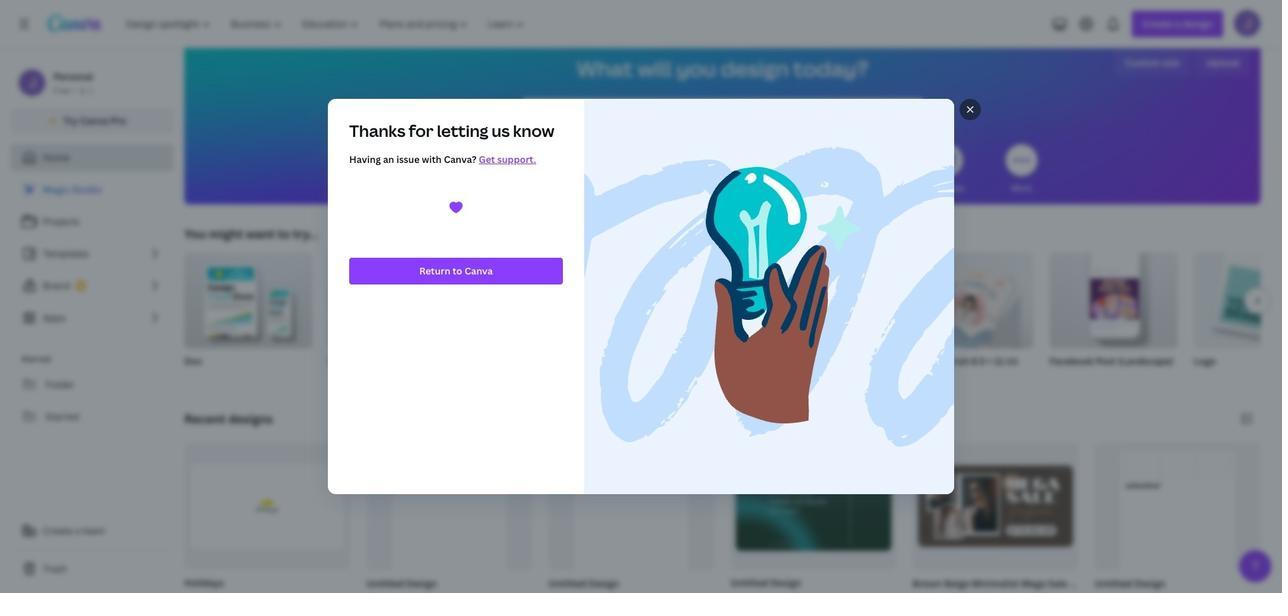 Task type: vqa. For each thing, say whether or not it's contained in the screenshot.
/ 2
no



Task type: locate. For each thing, give the bounding box(es) containing it.
list
[[11, 176, 174, 331]]

None search field
[[522, 99, 923, 126]]

group
[[184, 252, 313, 385], [329, 252, 457, 385], [473, 252, 601, 385], [617, 252, 745, 385], [761, 252, 890, 385], [906, 252, 1034, 385], [1050, 252, 1178, 385], [1194, 252, 1282, 385], [182, 443, 350, 593], [364, 443, 533, 593], [546, 443, 715, 593], [728, 443, 897, 593], [910, 443, 1166, 593], [1092, 443, 1261, 593]]

top level navigation element
[[118, 11, 537, 37]]



